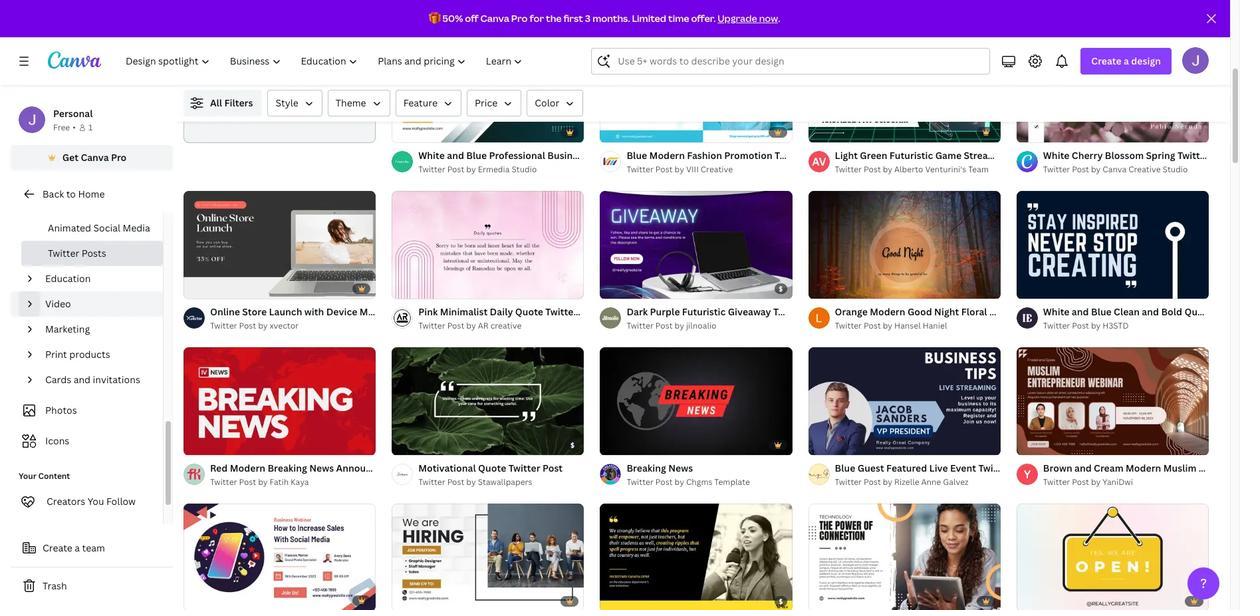 Task type: describe. For each thing, give the bounding box(es) containing it.
create for create a design
[[1092, 55, 1122, 67]]

orange
[[835, 305, 868, 318]]

filters
[[224, 96, 253, 109]]

now
[[760, 12, 778, 25]]

twitter post by canva creative studio link
[[1044, 163, 1209, 176]]

blue guest featured live event twitter post image
[[809, 347, 1001, 455]]

mockup
[[360, 305, 396, 318]]

cherry
[[1072, 149, 1103, 162]]

ads
[[116, 196, 133, 209]]

night
[[935, 305, 959, 318]]

and inside the cards and invitations link
[[74, 373, 91, 386]]

post inside breaking news twitter post by chgms template
[[656, 476, 673, 488]]

feature
[[404, 96, 438, 109]]

motivational quote twitter post image
[[392, 347, 584, 455]]

futuristic for green
[[890, 149, 934, 162]]

by inside white and blue clean and bold quote twitte twitter post by h3std
[[1092, 320, 1101, 331]]

motivational
[[419, 462, 476, 474]]

streaming
[[964, 149, 1011, 162]]

feature button
[[396, 90, 462, 116]]

months.
[[593, 12, 630, 25]]

and for professional
[[447, 149, 464, 162]]

trash link
[[11, 573, 173, 599]]

event
[[951, 462, 977, 474]]

av link
[[809, 151, 830, 172]]

offer.
[[691, 12, 716, 25]]

first
[[564, 12, 583, 25]]

color
[[535, 96, 560, 109]]

to
[[66, 188, 76, 200]]

blue inside the blue modern fashion promotion twitter post twitter post by viii creative
[[627, 149, 647, 162]]

yanidwi
[[1103, 476, 1134, 488]]

muslim
[[1164, 462, 1197, 474]]

free •
[[53, 122, 76, 133]]

breaking inside breaking news twitter post by chgms template
[[627, 462, 666, 474]]

green
[[860, 149, 888, 162]]

education
[[45, 272, 91, 285]]

jacob simon image
[[1183, 47, 1209, 74]]

a for blank
[[252, 98, 257, 111]]

launch
[[269, 305, 302, 318]]

creative for blossom
[[1129, 164, 1161, 175]]

by inside motivational quote twitter post twitter post by stawallpapers
[[467, 476, 476, 488]]

hansel
[[895, 320, 921, 331]]

and for modern
[[1075, 462, 1092, 474]]

guest
[[858, 462, 885, 474]]

featured
[[887, 462, 928, 474]]

white and blue clean and bold quote twitte link
[[1044, 305, 1241, 319]]

linkedin video ads
[[48, 196, 133, 209]]

by inside the white cherry blossom spring twitter post twitter post by canva creative studio
[[1092, 164, 1101, 175]]

follow
[[106, 495, 136, 508]]

twitter post by jilnoalio link
[[627, 319, 793, 333]]

yanidwi image
[[1017, 464, 1038, 485]]

cards and invitations link
[[40, 367, 155, 392]]

marketing link
[[40, 317, 155, 342]]

1 of 2 link
[[600, 503, 793, 610]]

motivational quote twitter post link
[[419, 461, 563, 476]]

by inside the brown and cream modern muslim entrepren twitter post by yanidwi
[[1092, 476, 1101, 488]]

off
[[465, 12, 479, 25]]

pink minimalist daily quote twitter post twitter post by ar creative
[[419, 305, 600, 331]]

create a design
[[1092, 55, 1162, 67]]

ermedia
[[478, 164, 510, 175]]

alberto venturini's team image
[[809, 151, 830, 172]]

style button
[[268, 90, 323, 116]]

and left bold
[[1142, 305, 1160, 318]]

linkedin video ads link
[[21, 190, 163, 216]]

twitter post by yanidwi link
[[1044, 476, 1209, 489]]

orange modern good night floral twitter post image
[[809, 191, 1001, 299]]

alberto venturini's team element
[[809, 151, 830, 172]]

webinar
[[590, 149, 628, 162]]

animated
[[48, 222, 91, 234]]

1 vertical spatial 3
[[211, 440, 215, 449]]

blue modern fashion promotion twitter post image
[[600, 34, 793, 143]]

theme button
[[328, 90, 390, 116]]

by inside orange modern good night floral twitter post twitter post by hansel haniel
[[883, 320, 893, 331]]

red modern breaking news announcement twitter post link
[[210, 461, 463, 475]]

brown and cream modern muslim entrepreneur webinar twitter post image
[[1017, 347, 1209, 455]]

and for clean
[[1072, 305, 1089, 318]]

modern for red
[[230, 461, 265, 474]]

viii
[[686, 164, 699, 175]]

white and blue clean and bold quote twitte twitter post by h3std
[[1044, 305, 1241, 331]]

create a blank twitter post link
[[184, 35, 376, 143]]

all filters
[[210, 96, 253, 109]]

good
[[908, 305, 933, 318]]

blue inside blue guest featured live event twitter post twitter post by rizelle anne galvez
[[835, 462, 856, 474]]

by inside pink minimalist daily quote twitter post twitter post by ar creative
[[467, 320, 476, 331]]

back to home link
[[11, 181, 173, 208]]

business
[[548, 149, 588, 162]]

white for white and blue clean and bold quote twitte
[[1044, 305, 1070, 318]]

a for team
[[75, 542, 80, 554]]

white for white cherry blossom spring twitter post
[[1044, 149, 1070, 162]]

upgrade
[[718, 12, 758, 25]]

online
[[210, 305, 240, 318]]

1 horizontal spatial canva
[[481, 12, 510, 25]]

creators you follow link
[[11, 488, 163, 515]]

news inside breaking news twitter post by chgms template
[[669, 462, 693, 474]]

chgms
[[686, 476, 713, 488]]

.
[[778, 12, 781, 25]]

animated social media link
[[21, 216, 163, 241]]

price button
[[467, 90, 522, 116]]

of for 3
[[199, 440, 209, 449]]

venturini's
[[926, 164, 967, 175]]

device
[[326, 305, 358, 318]]

upgrade now button
[[718, 12, 778, 25]]

0 vertical spatial video
[[88, 196, 114, 209]]

yanidwi element
[[1017, 464, 1038, 485]]

team
[[969, 164, 989, 175]]

create for create a team
[[43, 542, 72, 554]]

cards and invitations
[[45, 373, 140, 386]]

pastel pink and yellow modern we are open twitter post image
[[1017, 503, 1209, 610]]

with
[[305, 305, 324, 318]]

canva inside button
[[81, 151, 109, 164]]

limited
[[632, 12, 667, 25]]

$ for post
[[571, 440, 575, 450]]

white cherry blossom spring twitter post twitter post by canva creative studio
[[1044, 149, 1232, 175]]

motivational quote twitter post twitter post by stawallpapers
[[419, 462, 563, 488]]

get canva pro button
[[11, 145, 173, 170]]

print products link
[[40, 342, 155, 367]]

online store launch with device mockup twitter post image
[[184, 190, 376, 299]]

$ for giveaway
[[779, 284, 784, 293]]

entrepren
[[1199, 462, 1241, 474]]

online store launch with device mockup twitter post link
[[210, 304, 452, 319]]

galvez
[[944, 476, 969, 488]]

breaking news link
[[627, 461, 750, 476]]

🎁 50% off canva pro for the first 3 months. limited time offer. upgrade now .
[[429, 12, 781, 25]]

print
[[45, 348, 67, 361]]

canva inside the white cherry blossom spring twitter post twitter post by canva creative studio
[[1103, 164, 1127, 175]]

blue modern fashion promotion twitter post twitter post by viii creative
[[627, 149, 829, 175]]

2 vertical spatial $
[[779, 597, 784, 606]]

alberto
[[895, 164, 924, 175]]

•
[[73, 122, 76, 133]]

1 for 1 of 3
[[193, 440, 197, 449]]



Task type: locate. For each thing, give the bounding box(es) containing it.
white cherry blossom spring twitter post image
[[1017, 34, 1209, 143]]

home
[[78, 188, 105, 200]]

light green futuristic game streaming twitter post link
[[835, 148, 1067, 163]]

modern inside orange modern good night floral twitter post twitter post by hansel haniel
[[870, 305, 906, 318]]

modern inside the blue modern fashion promotion twitter post twitter post by viii creative
[[650, 149, 685, 162]]

1 vertical spatial pro
[[111, 151, 127, 164]]

creative down white cherry blossom spring twitter post link
[[1129, 164, 1161, 175]]

create a blank twitter post element
[[184, 35, 376, 143]]

by down breaking news 'link'
[[675, 476, 685, 488]]

style
[[276, 96, 299, 109]]

canva
[[481, 12, 510, 25], [81, 151, 109, 164], [1103, 164, 1127, 175]]

2 horizontal spatial quote
[[1185, 305, 1213, 318]]

yellow and black quotes twitter post image
[[600, 503, 793, 610]]

dark
[[627, 305, 648, 318]]

create inside create a blank twitter post element
[[220, 98, 250, 111]]

1 news from the left
[[309, 461, 334, 474]]

create left team
[[43, 542, 72, 554]]

posts
[[82, 247, 106, 259]]

futuristic inside "light green futuristic game streaming twitter post twitter post by alberto venturini's team"
[[890, 149, 934, 162]]

time
[[669, 12, 690, 25]]

None search field
[[592, 48, 991, 75]]

create left blank at top left
[[220, 98, 250, 111]]

2 vertical spatial a
[[75, 542, 80, 554]]

1 horizontal spatial create
[[220, 98, 250, 111]]

purple pink modern business webinar twitter post image
[[184, 503, 376, 610]]

studio down professional
[[512, 164, 537, 175]]

news up 'twitter post by chgms template' link
[[669, 462, 693, 474]]

twitter post by stawallpapers link
[[419, 476, 563, 489]]

twitter post by h3std link
[[1044, 319, 1209, 333]]

light green futuristic game streaming twitter post twitter post by alberto venturini's team
[[835, 149, 1067, 175]]

0 vertical spatial 1
[[88, 122, 93, 133]]

by down motivational quote twitter post link
[[467, 476, 476, 488]]

0 horizontal spatial quote
[[478, 462, 506, 474]]

create
[[1092, 55, 1122, 67], [220, 98, 250, 111], [43, 542, 72, 554]]

white inside white and blue professional business webinar twitter post twitter post by ermedia studio
[[419, 149, 445, 162]]

Search search field
[[618, 49, 982, 74]]

by inside white and blue professional business webinar twitter post twitter post by ermedia studio
[[467, 164, 476, 175]]

0 vertical spatial create
[[1092, 55, 1122, 67]]

white and blue professional business webinar twitter post link
[[419, 148, 684, 163]]

pro inside button
[[111, 151, 127, 164]]

creative inside the blue modern fashion promotion twitter post twitter post by viii creative
[[701, 164, 733, 175]]

by down green at the right top of page
[[883, 164, 893, 175]]

color button
[[527, 90, 584, 116]]

1 breaking from the left
[[268, 461, 307, 474]]

spring
[[1147, 149, 1176, 162]]

0 horizontal spatial video
[[45, 297, 71, 310]]

2 horizontal spatial canva
[[1103, 164, 1127, 175]]

giveaway
[[728, 305, 771, 318]]

white for white and blue professional business webinar twitter post
[[419, 149, 445, 162]]

1 horizontal spatial 1
[[193, 440, 197, 449]]

0 horizontal spatial 3
[[211, 440, 215, 449]]

by left h3std
[[1092, 320, 1101, 331]]

dark purple futuristic giveaway twitter post image
[[600, 191, 793, 299]]

modern right the red on the left bottom of the page
[[230, 461, 265, 474]]

a inside create a design dropdown button
[[1124, 55, 1130, 67]]

modern up twitter post by yanidwi 'link'
[[1126, 462, 1162, 474]]

2 horizontal spatial create
[[1092, 55, 1122, 67]]

2 breaking from the left
[[627, 462, 666, 474]]

template
[[715, 476, 750, 488]]

pro up "ads"
[[111, 151, 127, 164]]

create inside create a design dropdown button
[[1092, 55, 1122, 67]]

a left design
[[1124, 55, 1130, 67]]

modern up "hansel"
[[870, 305, 906, 318]]

ar
[[478, 320, 489, 331]]

by down the purple
[[675, 320, 685, 331]]

studio inside the white cherry blossom spring twitter post twitter post by canva creative studio
[[1163, 164, 1188, 175]]

1 vertical spatial create
[[220, 98, 250, 111]]

1 horizontal spatial 3
[[585, 12, 591, 25]]

of for 2
[[615, 596, 625, 605]]

pink minimalist daily quote twitter post image
[[392, 191, 584, 299]]

all
[[210, 96, 222, 109]]

clean
[[1114, 305, 1140, 318]]

1 horizontal spatial quote
[[515, 305, 544, 318]]

a inside create a team button
[[75, 542, 80, 554]]

light green futuristic game streaming twitter post image
[[809, 34, 1001, 143]]

quote up twitter post by stawallpapers link
[[478, 462, 506, 474]]

by down cherry
[[1092, 164, 1101, 175]]

video link
[[40, 291, 155, 317]]

pro left the for at the left
[[511, 12, 528, 25]]

creative inside the white cherry blossom spring twitter post twitter post by canva creative studio
[[1129, 164, 1161, 175]]

white and blue professional business webinar twitter post twitter post by ermedia studio
[[419, 149, 684, 175]]

post
[[320, 98, 340, 111], [664, 149, 684, 162], [809, 149, 829, 162], [1047, 149, 1067, 162], [1212, 149, 1232, 162], [447, 164, 465, 175], [656, 164, 673, 175], [864, 164, 881, 175], [1073, 164, 1090, 175], [432, 305, 452, 318], [580, 305, 600, 318], [808, 305, 828, 318], [1024, 305, 1044, 318], [239, 320, 256, 331], [447, 320, 465, 331], [656, 320, 673, 331], [864, 320, 881, 331], [1073, 320, 1090, 331], [443, 461, 463, 474], [543, 462, 563, 474], [1013, 462, 1033, 474], [239, 476, 256, 487], [447, 476, 465, 488], [656, 476, 673, 488], [864, 476, 881, 488], [1073, 476, 1090, 488]]

creative for fashion
[[701, 164, 733, 175]]

breaking inside red modern breaking news announcement twitter post twitter post by fatih kaya
[[268, 461, 307, 474]]

media
[[123, 222, 150, 234]]

red modern breaking news announcement twitter post twitter post by fatih kaya
[[210, 461, 463, 487]]

by inside blue guest featured live event twitter post twitter post by rizelle anne galvez
[[883, 476, 893, 488]]

by inside online store launch with device mockup twitter post twitter post by xvector
[[258, 320, 268, 331]]

0 vertical spatial of
[[199, 440, 209, 449]]

twitter inside breaking news twitter post by chgms template
[[627, 476, 654, 488]]

1 vertical spatial futuristic
[[682, 305, 726, 318]]

fatih
[[270, 476, 289, 487]]

canva right off
[[481, 12, 510, 25]]

studio down 'spring'
[[1163, 164, 1188, 175]]

2 horizontal spatial a
[[1124, 55, 1130, 67]]

twitter inside white and blue clean and bold quote twitte twitter post by h3std
[[1044, 320, 1071, 331]]

white and blue clean and bold quote twitter post image
[[1017, 191, 1209, 299]]

blue inside white and blue clean and bold quote twitte twitter post by h3std
[[1092, 305, 1112, 318]]

1 for 1
[[88, 122, 93, 133]]

a for design
[[1124, 55, 1130, 67]]

1 vertical spatial of
[[615, 596, 625, 605]]

white inside the white cherry blossom spring twitter post twitter post by canva creative studio
[[1044, 149, 1070, 162]]

modern inside the brown and cream modern muslim entrepren twitter post by yanidwi
[[1126, 462, 1162, 474]]

and up the twitter post by ermedia studio link
[[447, 149, 464, 162]]

news up twitter post by fatih kaya link
[[309, 461, 334, 474]]

floral
[[962, 305, 988, 318]]

futuristic up alberto
[[890, 149, 934, 162]]

twitter post by fatih kaya link
[[210, 475, 376, 489]]

xvector
[[270, 320, 299, 331]]

education link
[[40, 266, 155, 291]]

$
[[779, 284, 784, 293], [571, 440, 575, 450], [779, 597, 784, 606]]

quote inside motivational quote twitter post twitter post by stawallpapers
[[478, 462, 506, 474]]

1 vertical spatial 1
[[193, 440, 197, 449]]

by down "cream"
[[1092, 476, 1101, 488]]

back
[[43, 188, 64, 200]]

1 horizontal spatial video
[[88, 196, 114, 209]]

twitter post by chgms template link
[[627, 476, 750, 489]]

0 vertical spatial pro
[[511, 12, 528, 25]]

twitter post by hansel haniel link
[[835, 319, 1001, 333]]

orange modern good night floral twitter post twitter post by hansel haniel
[[835, 305, 1044, 331]]

minimalist
[[440, 305, 488, 318]]

breaking up 'twitter post by chgms template' link
[[627, 462, 666, 474]]

news
[[309, 461, 334, 474], [669, 462, 693, 474]]

twitter post by viii creative link
[[627, 163, 793, 176]]

breaking news image
[[600, 347, 793, 455]]

0 horizontal spatial creative
[[701, 164, 733, 175]]

create for create a blank twitter post
[[220, 98, 250, 111]]

3 right first
[[585, 12, 591, 25]]

news inside red modern breaking news announcement twitter post twitter post by fatih kaya
[[309, 461, 334, 474]]

1 vertical spatial $
[[571, 440, 575, 450]]

twitte
[[1215, 305, 1241, 318]]

canva down blossom
[[1103, 164, 1127, 175]]

0 vertical spatial a
[[1124, 55, 1130, 67]]

0 horizontal spatial breaking
[[268, 461, 307, 474]]

by left ermedia
[[467, 164, 476, 175]]

and right cards
[[74, 373, 91, 386]]

by left fatih
[[258, 476, 268, 487]]

modern
[[650, 149, 685, 162], [870, 305, 906, 318], [230, 461, 265, 474], [1126, 462, 1162, 474]]

y link
[[1017, 464, 1038, 485]]

1 creative from the left
[[701, 164, 733, 175]]

1 for 1 of 2
[[610, 596, 614, 605]]

pink
[[419, 305, 438, 318]]

trash
[[43, 579, 67, 592]]

quote inside white and blue clean and bold quote twitte twitter post by h3std
[[1185, 305, 1213, 318]]

team
[[82, 542, 105, 554]]

breaking up twitter post by fatih kaya link
[[268, 461, 307, 474]]

by left ar
[[467, 320, 476, 331]]

canva right get
[[81, 151, 109, 164]]

by
[[467, 164, 476, 175], [675, 164, 685, 175], [883, 164, 893, 175], [1092, 164, 1101, 175], [258, 320, 268, 331], [467, 320, 476, 331], [675, 320, 685, 331], [883, 320, 893, 331], [1092, 320, 1101, 331], [258, 476, 268, 487], [467, 476, 476, 488], [675, 476, 685, 488], [883, 476, 893, 488], [1092, 476, 1101, 488]]

modern inside red modern breaking news announcement twitter post twitter post by fatih kaya
[[230, 461, 265, 474]]

black and white photo-centric technology twitter post image
[[809, 503, 1001, 610]]

create inside create a team button
[[43, 542, 72, 554]]

white and grey modern we are hiring twitter post image
[[392, 503, 584, 610]]

a inside create a blank twitter post element
[[252, 98, 257, 111]]

white and blue professional business webinar twitter post image
[[392, 34, 584, 143]]

2 studio from the left
[[1163, 164, 1188, 175]]

invitations
[[93, 373, 140, 386]]

creative down blue modern fashion promotion twitter post link
[[701, 164, 733, 175]]

by inside red modern breaking news announcement twitter post twitter post by fatih kaya
[[258, 476, 268, 487]]

1 horizontal spatial futuristic
[[890, 149, 934, 162]]

0 horizontal spatial pro
[[111, 151, 127, 164]]

blue inside white and blue professional business webinar twitter post twitter post by ermedia studio
[[467, 149, 487, 162]]

create a blank twitter post
[[220, 98, 340, 111]]

0 horizontal spatial studio
[[512, 164, 537, 175]]

1 horizontal spatial pro
[[511, 12, 528, 25]]

by left "hansel"
[[883, 320, 893, 331]]

1 horizontal spatial studio
[[1163, 164, 1188, 175]]

a
[[1124, 55, 1130, 67], [252, 98, 257, 111], [75, 542, 80, 554]]

post inside the brown and cream modern muslim entrepren twitter post by yanidwi
[[1073, 476, 1090, 488]]

and inside the brown and cream modern muslim entrepren twitter post by yanidwi
[[1075, 462, 1092, 474]]

twitter post by xvector link
[[210, 319, 376, 332]]

quote up creative
[[515, 305, 544, 318]]

twitter inside create a blank twitter post element
[[286, 98, 317, 111]]

get
[[62, 151, 79, 164]]

white inside white and blue clean and bold quote twitte twitter post by h3std
[[1044, 305, 1070, 318]]

futuristic inside the dark purple futuristic giveaway twitter post twitter post by jilnoalio
[[682, 305, 726, 318]]

0 vertical spatial futuristic
[[890, 149, 934, 162]]

game
[[936, 149, 962, 162]]

quote right bold
[[1185, 305, 1213, 318]]

and left 'clean' on the right
[[1072, 305, 1089, 318]]

print products
[[45, 348, 110, 361]]

quote
[[515, 305, 544, 318], [1185, 305, 1213, 318], [478, 462, 506, 474]]

0 horizontal spatial a
[[75, 542, 80, 554]]

2 horizontal spatial 1
[[610, 596, 614, 605]]

1 horizontal spatial a
[[252, 98, 257, 111]]

1 horizontal spatial of
[[615, 596, 625, 605]]

top level navigation element
[[117, 48, 534, 75]]

by left rizelle
[[883, 476, 893, 488]]

2 creative from the left
[[1129, 164, 1161, 175]]

1
[[88, 122, 93, 133], [193, 440, 197, 449], [610, 596, 614, 605]]

futuristic up jilnoalio at the right of page
[[682, 305, 726, 318]]

by down store
[[258, 320, 268, 331]]

0 horizontal spatial of
[[199, 440, 209, 449]]

futuristic
[[890, 149, 934, 162], [682, 305, 726, 318]]

animated social media
[[48, 222, 150, 234]]

free
[[53, 122, 70, 133]]

store
[[242, 305, 267, 318]]

0 horizontal spatial canva
[[81, 151, 109, 164]]

video
[[88, 196, 114, 209], [45, 297, 71, 310]]

0 horizontal spatial news
[[309, 461, 334, 474]]

1 vertical spatial video
[[45, 297, 71, 310]]

a left blank at top left
[[252, 98, 257, 111]]

studio inside white and blue professional business webinar twitter post twitter post by ermedia studio
[[512, 164, 537, 175]]

1 horizontal spatial breaking
[[627, 462, 666, 474]]

1 vertical spatial a
[[252, 98, 257, 111]]

0 horizontal spatial 1
[[88, 122, 93, 133]]

pro
[[511, 12, 528, 25], [111, 151, 127, 164]]

create a design button
[[1081, 48, 1172, 75]]

1 horizontal spatial news
[[669, 462, 693, 474]]

by inside "light green futuristic game streaming twitter post twitter post by alberto venturini's team"
[[883, 164, 893, 175]]

brown and cream modern muslim entrepren link
[[1044, 461, 1241, 476]]

modern for blue
[[650, 149, 685, 162]]

creators you follow
[[47, 495, 136, 508]]

by inside breaking news twitter post by chgms template
[[675, 476, 685, 488]]

photos
[[45, 404, 77, 416]]

1 of 2
[[610, 596, 631, 605]]

linkedin
[[48, 196, 86, 209]]

and right "brown"
[[1075, 462, 1092, 474]]

2 news from the left
[[669, 462, 693, 474]]

price
[[475, 96, 498, 109]]

blank
[[259, 98, 284, 111]]

0 vertical spatial 3
[[585, 12, 591, 25]]

1 horizontal spatial creative
[[1129, 164, 1161, 175]]

back to home
[[43, 188, 105, 200]]

twitter inside the brown and cream modern muslim entrepren twitter post by yanidwi
[[1044, 476, 1071, 488]]

video left "ads"
[[88, 196, 114, 209]]

blossom
[[1106, 149, 1144, 162]]

and inside white and blue professional business webinar twitter post twitter post by ermedia studio
[[447, 149, 464, 162]]

by inside the blue modern fashion promotion twitter post twitter post by viii creative
[[675, 164, 685, 175]]

create left design
[[1092, 55, 1122, 67]]

2 vertical spatial create
[[43, 542, 72, 554]]

post inside white and blue clean and bold quote twitte twitter post by h3std
[[1073, 320, 1090, 331]]

light
[[835, 149, 858, 162]]

modern for orange
[[870, 305, 906, 318]]

quote inside pink minimalist daily quote twitter post twitter post by ar creative
[[515, 305, 544, 318]]

creative
[[701, 164, 733, 175], [1129, 164, 1161, 175]]

you
[[88, 495, 104, 508]]

video up marketing
[[45, 297, 71, 310]]

3 up the red on the left bottom of the page
[[211, 440, 215, 449]]

0 vertical spatial $
[[779, 284, 784, 293]]

modern left fashion
[[650, 149, 685, 162]]

2 vertical spatial 1
[[610, 596, 614, 605]]

bold
[[1162, 305, 1183, 318]]

1 studio from the left
[[512, 164, 537, 175]]

kaya
[[291, 476, 309, 487]]

announcement
[[336, 461, 406, 474]]

0 horizontal spatial futuristic
[[682, 305, 726, 318]]

by left the viii
[[675, 164, 685, 175]]

breaking
[[268, 461, 307, 474], [627, 462, 666, 474]]

cards
[[45, 373, 71, 386]]

products
[[69, 348, 110, 361]]

anne
[[922, 476, 942, 488]]

0 horizontal spatial create
[[43, 542, 72, 554]]

by inside the dark purple futuristic giveaway twitter post twitter post by jilnoalio
[[675, 320, 685, 331]]

get canva pro
[[62, 151, 127, 164]]

futuristic for purple
[[682, 305, 726, 318]]

red modern breaking news announcement twitter post image
[[184, 347, 376, 455]]

a left team
[[75, 542, 80, 554]]



Task type: vqa. For each thing, say whether or not it's contained in the screenshot.
the left Embracing the Present and Transforming Your Life
no



